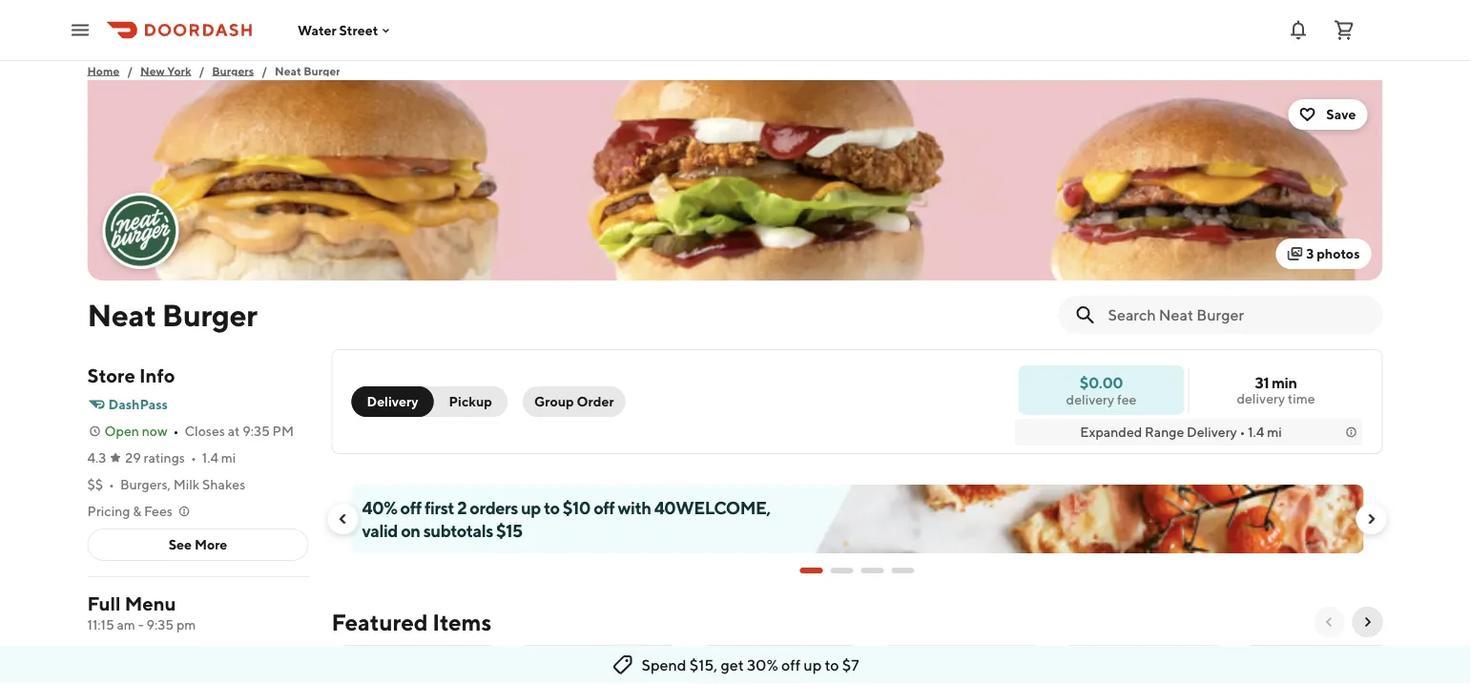 Task type: describe. For each thing, give the bounding box(es) containing it.
3
[[1307, 246, 1314, 261]]

Item Search search field
[[1108, 304, 1368, 325]]

&
[[133, 503, 141, 519]]

store info
[[87, 365, 175, 387]]

expanded range delivery • 1.4 mi image
[[1344, 425, 1359, 440]]

burgers link
[[212, 61, 254, 80]]

select promotional banner element
[[800, 554, 915, 588]]

save button
[[1289, 99, 1368, 130]]

order methods option group
[[352, 387, 508, 417]]

closes
[[185, 423, 225, 439]]

burgers,
[[120, 477, 171, 492]]

orders
[[470, 497, 518, 518]]

0 horizontal spatial 1.4
[[202, 450, 218, 466]]

min
[[1272, 374, 1297, 392]]

open now
[[105, 423, 168, 439]]

up for orders
[[521, 497, 541, 518]]

$7
[[842, 656, 859, 674]]

order
[[577, 394, 614, 409]]

• down "31 min delivery time"
[[1240, 424, 1246, 440]]

31
[[1255, 374, 1269, 392]]

29
[[125, 450, 141, 466]]

see more
[[169, 537, 227, 553]]

• left 1.4 mi
[[191, 450, 196, 466]]

expanded range delivery • 1.4 mi
[[1081, 424, 1282, 440]]

shakes
[[202, 477, 246, 492]]

valid
[[362, 520, 398, 541]]

0 vertical spatial neat
[[275, 64, 301, 77]]

home / new york / burgers / neat burger
[[87, 64, 340, 77]]

neat burger
[[87, 297, 257, 333]]

1 / from the left
[[127, 64, 133, 77]]

0 horizontal spatial burger
[[162, 297, 257, 333]]

next button of carousel image
[[1360, 615, 1376, 630]]

1 horizontal spatial burger
[[304, 64, 340, 77]]

40% off first 2 orders up to $10 off with 40welcome, valid on subtotals $15
[[362, 497, 771, 541]]

menu
[[125, 593, 176, 615]]

0 horizontal spatial off
[[400, 497, 422, 518]]

see
[[169, 537, 192, 553]]

new york link
[[140, 61, 191, 80]]

photos
[[1317, 246, 1360, 261]]

3 photos button
[[1276, 239, 1372, 269]]

am
[[117, 617, 135, 633]]

on
[[401, 520, 420, 541]]

at
[[228, 423, 240, 439]]

more
[[195, 537, 227, 553]]

-
[[138, 617, 144, 633]]

4.3
[[87, 450, 106, 466]]

water street button
[[298, 22, 394, 38]]

0 vertical spatial mi
[[1268, 424, 1282, 440]]

featured items
[[332, 608, 492, 636]]

2
[[457, 497, 467, 518]]

time
[[1288, 391, 1316, 407]]

11:15
[[87, 617, 114, 633]]

up for off
[[804, 656, 822, 674]]

full menu 11:15 am - 9:35 pm
[[87, 593, 196, 633]]

Delivery radio
[[352, 387, 434, 417]]

29 ratings •
[[125, 450, 196, 466]]

new
[[140, 64, 165, 77]]

pricing & fees button
[[87, 502, 192, 521]]

• closes at 9:35 pm
[[173, 423, 294, 439]]

pricing & fees
[[87, 503, 173, 519]]

open
[[105, 423, 139, 439]]

0 horizontal spatial neat
[[87, 297, 156, 333]]

2 / from the left
[[199, 64, 204, 77]]

home
[[87, 64, 120, 77]]

street
[[339, 22, 378, 38]]

pm
[[272, 423, 294, 439]]

$15
[[496, 520, 523, 541]]

pm
[[176, 617, 196, 633]]

0 items, open order cart image
[[1333, 19, 1356, 42]]

1.4 mi
[[202, 450, 236, 466]]

2 horizontal spatial off
[[782, 656, 801, 674]]

home link
[[87, 61, 120, 80]]

water street
[[298, 22, 378, 38]]



Task type: vqa. For each thing, say whether or not it's contained in the screenshot.
Soup button
no



Task type: locate. For each thing, give the bounding box(es) containing it.
1 vertical spatial neat
[[87, 297, 156, 333]]

40%
[[362, 497, 397, 518]]

burger down water on the left of page
[[304, 64, 340, 77]]

1 horizontal spatial mi
[[1268, 424, 1282, 440]]

delivery left "pickup" radio on the left
[[367, 394, 419, 409]]

/ right york
[[199, 64, 204, 77]]

next button of carousel image
[[1364, 512, 1379, 527]]

off up on on the left of page
[[400, 497, 422, 518]]

group order
[[534, 394, 614, 409]]

now
[[142, 423, 168, 439]]

1 horizontal spatial up
[[804, 656, 822, 674]]

/ right burgers link
[[262, 64, 267, 77]]

9:35 inside full menu 11:15 am - 9:35 pm
[[147, 617, 174, 633]]

delivery inside $0.00 delivery fee
[[1067, 391, 1115, 407]]

off right $10 at the bottom
[[594, 497, 615, 518]]

up up $15
[[521, 497, 541, 518]]

milk
[[173, 477, 200, 492]]

1 horizontal spatial 9:35
[[243, 423, 270, 439]]

0 horizontal spatial delivery
[[1067, 391, 1115, 407]]

$10
[[563, 497, 591, 518]]

1 horizontal spatial to
[[825, 656, 839, 674]]

Pickup radio
[[422, 387, 508, 417]]

0 horizontal spatial /
[[127, 64, 133, 77]]

previous button of carousel image
[[335, 512, 351, 527]]

1 vertical spatial delivery
[[1187, 424, 1238, 440]]

/
[[127, 64, 133, 77], [199, 64, 204, 77], [262, 64, 267, 77]]

neat
[[275, 64, 301, 77], [87, 297, 156, 333]]

ratings
[[144, 450, 185, 466]]

9:35 right -
[[147, 617, 174, 633]]

31 min delivery time
[[1237, 374, 1316, 407]]

1 vertical spatial 9:35
[[147, 617, 174, 633]]

open menu image
[[69, 19, 92, 42]]

1.4 down "closes"
[[202, 450, 218, 466]]

0 horizontal spatial delivery
[[367, 394, 419, 409]]

delivery
[[1237, 391, 1286, 407], [1067, 391, 1115, 407]]

• right now
[[173, 423, 179, 439]]

0 vertical spatial burger
[[304, 64, 340, 77]]

store
[[87, 365, 135, 387]]

40welcome,
[[654, 497, 771, 518]]

mi
[[1268, 424, 1282, 440], [221, 450, 236, 466]]

to for $10
[[544, 497, 560, 518]]

featured
[[332, 608, 428, 636]]

1.4 down "31 min delivery time"
[[1248, 424, 1265, 440]]

0 horizontal spatial to
[[544, 497, 560, 518]]

•
[[173, 423, 179, 439], [1240, 424, 1246, 440], [191, 450, 196, 466], [109, 477, 114, 492]]

spend
[[642, 656, 687, 674]]

items
[[433, 608, 492, 636]]

3 / from the left
[[262, 64, 267, 77]]

1.4
[[1248, 424, 1265, 440], [202, 450, 218, 466]]

1 vertical spatial burger
[[162, 297, 257, 333]]

0 vertical spatial delivery
[[367, 394, 419, 409]]

delivery
[[367, 394, 419, 409], [1187, 424, 1238, 440]]

neat up store info
[[87, 297, 156, 333]]

delivery right range
[[1187, 424, 1238, 440]]

off right the 30%
[[782, 656, 801, 674]]

burgers
[[212, 64, 254, 77]]

0 vertical spatial 9:35
[[243, 423, 270, 439]]

30%
[[747, 656, 778, 674]]

0 vertical spatial up
[[521, 497, 541, 518]]

to left $10 at the bottom
[[544, 497, 560, 518]]

0 vertical spatial 1.4
[[1248, 424, 1265, 440]]

1 horizontal spatial off
[[594, 497, 615, 518]]

0 horizontal spatial 9:35
[[147, 617, 174, 633]]

$0.00 delivery fee
[[1067, 373, 1137, 407]]

spend $15, get 30% off up to $7
[[642, 656, 859, 674]]

to for $7
[[825, 656, 839, 674]]

save
[[1327, 106, 1357, 122]]

to
[[544, 497, 560, 518], [825, 656, 839, 674]]

up left $7
[[804, 656, 822, 674]]

delivery inside option
[[367, 394, 419, 409]]

fee
[[1117, 391, 1137, 407]]

range
[[1145, 424, 1185, 440]]

$0.00
[[1080, 373, 1123, 391]]

2 horizontal spatial /
[[262, 64, 267, 77]]

with
[[618, 497, 651, 518]]

mi up shakes
[[221, 450, 236, 466]]

first
[[425, 497, 454, 518]]

0 horizontal spatial mi
[[221, 450, 236, 466]]

info
[[139, 365, 175, 387]]

$15,
[[690, 656, 718, 674]]

1 horizontal spatial /
[[199, 64, 204, 77]]

expanded
[[1081, 424, 1143, 440]]

featured items heading
[[332, 607, 492, 637]]

• right the $$
[[109, 477, 114, 492]]

group order button
[[523, 387, 626, 417]]

mi down "31 min delivery time"
[[1268, 424, 1282, 440]]

$$ • burgers, milk shakes
[[87, 477, 246, 492]]

1 horizontal spatial delivery
[[1187, 424, 1238, 440]]

3 photos
[[1307, 246, 1360, 261]]

burger up "info"
[[162, 297, 257, 333]]

delivery inside "31 min delivery time"
[[1237, 391, 1286, 407]]

water
[[298, 22, 337, 38]]

notification bell image
[[1287, 19, 1310, 42]]

delivery left fee
[[1067, 391, 1115, 407]]

1 horizontal spatial 1.4
[[1248, 424, 1265, 440]]

$$
[[87, 477, 103, 492]]

1 vertical spatial up
[[804, 656, 822, 674]]

up
[[521, 497, 541, 518], [804, 656, 822, 674]]

neat burger image
[[87, 80, 1383, 281], [105, 195, 177, 267]]

fees
[[144, 503, 173, 519]]

see more button
[[88, 530, 308, 560]]

1 vertical spatial 1.4
[[202, 450, 218, 466]]

pricing
[[87, 503, 130, 519]]

up inside 40% off first 2 orders up to $10 off with 40welcome, valid on subtotals $15
[[521, 497, 541, 518]]

neat down water on the left of page
[[275, 64, 301, 77]]

1 vertical spatial to
[[825, 656, 839, 674]]

group
[[534, 394, 574, 409]]

/ left new
[[127, 64, 133, 77]]

0 horizontal spatial up
[[521, 497, 541, 518]]

pickup
[[449, 394, 492, 409]]

1 horizontal spatial delivery
[[1237, 391, 1286, 407]]

to left $7
[[825, 656, 839, 674]]

off
[[400, 497, 422, 518], [594, 497, 615, 518], [782, 656, 801, 674]]

subtotals
[[423, 520, 493, 541]]

1 vertical spatial mi
[[221, 450, 236, 466]]

9:35
[[243, 423, 270, 439], [147, 617, 174, 633]]

get
[[721, 656, 744, 674]]

full
[[87, 593, 121, 615]]

0 vertical spatial to
[[544, 497, 560, 518]]

delivery left time
[[1237, 391, 1286, 407]]

1 horizontal spatial neat
[[275, 64, 301, 77]]

york
[[167, 64, 191, 77]]

to inside 40% off first 2 orders up to $10 off with 40welcome, valid on subtotals $15
[[544, 497, 560, 518]]

previous button of carousel image
[[1322, 615, 1338, 630]]

9:35 right at in the bottom of the page
[[243, 423, 270, 439]]

burger
[[304, 64, 340, 77], [162, 297, 257, 333]]

dashpass
[[108, 397, 168, 412]]



